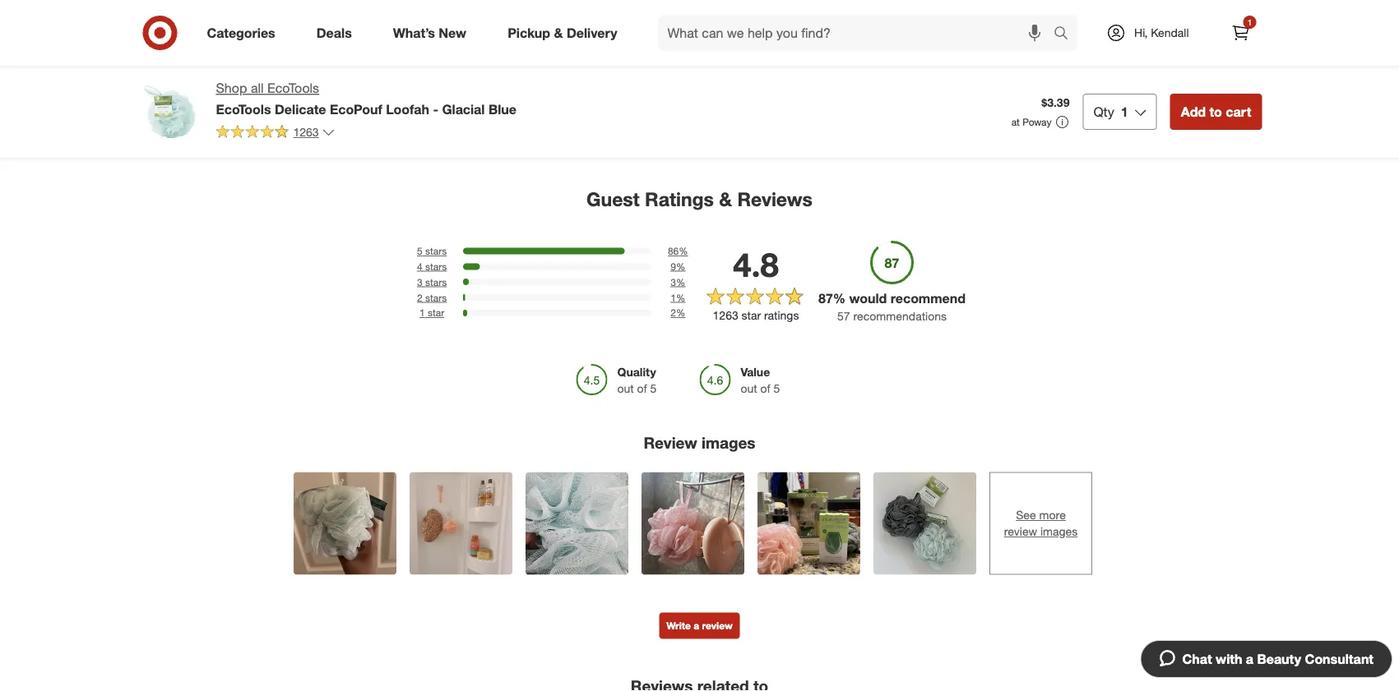 Task type: describe. For each thing, give the bounding box(es) containing it.
recommendations
[[853, 309, 947, 324]]

body inside naturium the glow getter multi-oil hydrating body wash - 16.9 fl oz sponsored
[[1154, 46, 1181, 60]]

5.07
[[404, 46, 426, 60]]

would
[[849, 291, 887, 307]]

% for 9
[[676, 261, 686, 273]]

$15.69
[[818, 3, 853, 17]]

more
[[1040, 508, 1066, 523]]

blue
[[489, 101, 517, 117]]

guest review image 3 of 12, zoom in image
[[526, 473, 629, 575]]

what's
[[393, 25, 435, 41]]

fl inside fine'ry body mist fragrance spray - sweet on the outside - 5.07 fl oz
[[429, 46, 435, 60]]

5 inside $14.99 being frenshe hair, body & linen mist body spray with essential oils - lavender cloud - 5 fl oz
[[1079, 60, 1085, 75]]

guest review image 6 of 12, zoom in image
[[874, 473, 976, 575]]

body inside "$15.69 naturium the perfector salicylic acid skin smoothing body wash - 16.9 fl oz"
[[877, 46, 905, 60]]

4 stars
[[417, 261, 447, 273]]

loofah
[[386, 101, 429, 117]]

deals link
[[303, 15, 372, 51]]

86 %
[[668, 245, 688, 257]]

new
[[439, 25, 467, 41]]

$15.99 naturium the smoother glycolic acid exfoliating body wash - 16.9 fl oz sponsored
[[147, 3, 271, 73]]

oz inside naturium the glow getter multi-oil hydrating body wash - 16.9 fl oz sponsored
[[1258, 46, 1270, 60]]

oz inside "$15.69 naturium the perfector salicylic acid skin smoothing body wash - 16.9 fl oz"
[[853, 60, 865, 75]]

5 sponsored from the left
[[818, 60, 867, 73]]

images inside see more review images
[[1041, 525, 1078, 539]]

delicate
[[275, 101, 326, 117]]

a inside button
[[1246, 652, 1254, 668]]

oz inside the $11.19 mix:bar glass rose hair & body mist - clean, vegan, cruelty-free body spray & hair perfume for women - 5 fl oz
[[719, 75, 731, 89]]

cruelty-
[[688, 46, 730, 60]]

- right oils
[[1083, 46, 1087, 60]]

mist inside fine'ry body mist fragrance spray - sweet on the outside - 5.07 fl oz
[[383, 17, 405, 32]]

frenshe
[[1019, 17, 1060, 32]]

- inside "$15.69 naturium the perfector salicylic acid skin smoothing body wash - 16.9 fl oz"
[[939, 46, 944, 60]]

review for write a review
[[702, 620, 733, 633]]

2 stars
[[417, 292, 447, 304]]

16.9 inside $15.99 naturium the smoother glycolic acid exfoliating body wash - 16.9 fl oz sponsored
[[217, 46, 239, 60]]

ratings
[[645, 188, 714, 211]]

spray inside $14.99 being frenshe hair, body & linen mist body spray with essential oils - lavender cloud - 5 fl oz
[[1083, 32, 1113, 46]]

% for 2
[[676, 307, 686, 319]]

shop all ecotools ecotools delicate ecopouf loofah - glacial blue
[[216, 80, 517, 117]]

1263 for 1263 star ratings
[[713, 309, 739, 323]]

add
[[1181, 104, 1206, 120]]

ratings
[[764, 309, 799, 323]]

- inside $15.99 naturium the smoother glycolic acid exfoliating body wash - 16.9 fl oz sponsored
[[209, 46, 213, 60]]

acid for wash
[[191, 32, 214, 46]]

0 vertical spatial ecotools
[[267, 80, 319, 96]]

deals
[[316, 25, 352, 41]]

87 % would recommend 57 recommendations
[[819, 291, 966, 324]]

- left sweet
[[402, 32, 407, 46]]

body inside $15.99 naturium the smoother glycolic acid exfoliating body wash - 16.9 fl oz sponsored
[[147, 46, 174, 60]]

c
[[524, 32, 532, 46]]

out for value out of 5
[[741, 382, 757, 396]]

1263 link
[[216, 124, 335, 143]]

- right women
[[693, 75, 697, 89]]

search
[[1046, 26, 1086, 42]]

2 %
[[671, 307, 686, 319]]

naturium inside "$15.69 naturium the perfector salicylic acid skin smoothing body wash - 16.9 fl oz"
[[818, 17, 865, 32]]

brightening
[[535, 32, 595, 46]]

3 for 3 %
[[671, 276, 676, 288]]

2 for 2 %
[[671, 307, 676, 319]]

fl inside $15.99 naturium the smoother glycolic acid exfoliating body wash - 16.9 fl oz sponsored
[[242, 46, 248, 60]]

the inside $15.99 naturium the smoother glycolic acid exfoliating body wash - 16.9 fl oz sponsored
[[197, 17, 217, 32]]

rose
[[732, 17, 758, 32]]

mix:bar
[[650, 17, 696, 32]]

$14.99 being frenshe hair, body & linen mist body spray with essential oils - lavender cloud - 5 fl oz
[[986, 3, 1117, 75]]

oil
[[1219, 32, 1233, 46]]

categories link
[[193, 15, 296, 51]]

6 sponsored from the left
[[986, 60, 1035, 73]]

- right the cloud
[[1071, 60, 1075, 75]]

fine'ry
[[315, 17, 349, 32]]

0 horizontal spatial images
[[702, 433, 756, 452]]

5 stars
[[417, 245, 447, 257]]

4
[[417, 261, 423, 273]]

57
[[837, 309, 850, 324]]

86
[[668, 245, 679, 257]]

quality
[[617, 365, 656, 379]]

oz inside $14.99 being frenshe hair, body & linen mist body spray with essential oils - lavender cloud - 5 fl oz
[[1097, 60, 1109, 75]]

beauty
[[1257, 652, 1302, 668]]

guest review image 2 of 12, zoom in image
[[410, 473, 513, 575]]

add to cart button
[[1170, 94, 1262, 130]]

hydrating
[[1236, 32, 1286, 46]]

5 inside the "value out of 5"
[[774, 382, 780, 396]]

16.9 inside "$15.69 naturium the perfector salicylic acid skin smoothing body wash - 16.9 fl oz"
[[818, 60, 841, 75]]

salicylic
[[818, 32, 860, 46]]

pickup
[[508, 25, 550, 41]]

sweet
[[410, 32, 442, 46]]

multi-
[[1190, 32, 1219, 46]]

to
[[1210, 104, 1222, 120]]

with inside button
[[1216, 652, 1243, 668]]

quality out of 5
[[617, 365, 657, 396]]

spray inside fine'ry body mist fragrance spray - sweet on the outside - 5.07 fl oz
[[369, 32, 399, 46]]

fl inside naturium the brightener vitamin c brightening body wash - 16.9 fl oz sponsored
[[578, 46, 584, 60]]

$14.99
[[986, 3, 1020, 17]]

3 stars
[[417, 276, 447, 288]]

- left clean,
[[716, 32, 721, 46]]

search button
[[1046, 15, 1086, 54]]

1 link
[[1223, 15, 1259, 51]]

1 vertical spatial hair
[[694, 60, 715, 75]]

mist for being
[[1028, 32, 1050, 46]]

1 for 1 star
[[420, 307, 425, 319]]

perfector
[[891, 17, 939, 32]]

guest review image 1 of 12, zoom in image
[[294, 473, 397, 575]]

% for 1
[[676, 292, 686, 304]]

naturium inside naturium the glow getter multi-oil hydrating body wash - 16.9 fl oz sponsored
[[1154, 17, 1201, 32]]

smoothing
[[818, 46, 874, 60]]

of for quality
[[637, 382, 647, 396]]

getter
[[1154, 32, 1186, 46]]

glycolic
[[147, 32, 188, 46]]

what's new
[[393, 25, 467, 41]]

smoother
[[220, 17, 271, 32]]

% for 87
[[833, 291, 846, 307]]

stars for 3 stars
[[425, 276, 447, 288]]

What can we help you find? suggestions appear below search field
[[658, 15, 1058, 51]]

fl inside the $11.19 mix:bar glass rose hair & body mist - clean, vegan, cruelty-free body spray & hair perfume for women - 5 fl oz
[[710, 75, 716, 89]]

$11.19
[[650, 3, 685, 17]]

1263 star ratings
[[713, 309, 799, 323]]

% for 3
[[676, 276, 686, 288]]

star for 1263
[[742, 309, 761, 323]]

fragrance
[[315, 32, 366, 46]]

review images
[[644, 433, 756, 452]]

1 star
[[420, 307, 444, 319]]

oz inside fine'ry body mist fragrance spray - sweet on the outside - 5.07 fl oz
[[315, 60, 327, 75]]

at poway
[[1012, 116, 1052, 128]]

see
[[1016, 508, 1036, 523]]

exfoliating
[[217, 32, 271, 46]]

2 for 2 stars
[[417, 292, 423, 304]]

sponsored inside naturium the brightener vitamin c brightening body wash - 16.9 fl oz sponsored
[[482, 60, 531, 73]]



Task type: locate. For each thing, give the bounding box(es) containing it.
ecotools down shop
[[216, 101, 271, 117]]

star for 1
[[428, 307, 444, 319]]

see more review images button
[[990, 473, 1092, 575]]

16.9 down glow
[[1223, 46, 1246, 60]]

2 naturium from the left
[[482, 17, 530, 32]]

clean,
[[724, 32, 756, 46]]

glass
[[700, 17, 729, 32]]

- right skin
[[939, 46, 944, 60]]

2 down 1 %
[[671, 307, 676, 319]]

mist for mix:bar
[[691, 32, 713, 46]]

value out of 5
[[741, 365, 780, 396]]

$15.99
[[147, 3, 181, 17]]

cloud
[[1037, 60, 1068, 75]]

with
[[986, 46, 1007, 60], [1216, 652, 1243, 668]]

review down see
[[1004, 525, 1037, 539]]

0 vertical spatial 2
[[417, 292, 423, 304]]

mist inside the $11.19 mix:bar glass rose hair & body mist - clean, vegan, cruelty-free body spray & hair perfume for women - 5 fl oz
[[691, 32, 713, 46]]

wash inside naturium the glow getter multi-oil hydrating body wash - 16.9 fl oz sponsored
[[1184, 46, 1213, 60]]

pickup & delivery link
[[494, 15, 638, 51]]

review
[[1004, 525, 1037, 539], [702, 620, 733, 633]]

hi,
[[1134, 26, 1148, 40]]

4 sponsored from the left
[[650, 60, 699, 73]]

sponsored down 'getter'
[[1154, 60, 1202, 73]]

the right c
[[533, 17, 552, 32]]

1 horizontal spatial 1263
[[713, 309, 739, 323]]

chat
[[1183, 652, 1212, 668]]

acid
[[191, 32, 214, 46], [863, 32, 886, 46]]

fl right oils
[[1088, 60, 1094, 75]]

body inside naturium the brightener vitamin c brightening body wash - 16.9 fl oz sponsored
[[482, 46, 510, 60]]

consultant
[[1305, 652, 1374, 668]]

1 vertical spatial review
[[702, 620, 733, 633]]

3 down 9
[[671, 276, 676, 288]]

all
[[251, 80, 264, 96]]

- inside shop all ecotools ecotools delicate ecopouf loofah - glacial blue
[[433, 101, 438, 117]]

5 up "4"
[[417, 245, 423, 257]]

0 vertical spatial review
[[1004, 525, 1037, 539]]

the
[[333, 46, 349, 60]]

review right write
[[702, 620, 733, 633]]

wash inside naturium the brightener vitamin c brightening body wash - 16.9 fl oz sponsored
[[513, 46, 541, 60]]

2 out from the left
[[741, 382, 757, 396]]

fl inside $14.99 being frenshe hair, body & linen mist body spray with essential oils - lavender cloud - 5 fl oz
[[1088, 60, 1094, 75]]

out inside the "value out of 5"
[[741, 382, 757, 396]]

1 up "hydrating" at the top
[[1248, 17, 1252, 27]]

1 inside 'link'
[[1248, 17, 1252, 27]]

1 for 1
[[1248, 17, 1252, 27]]

categories
[[207, 25, 275, 41]]

guest review image 5 of 12, zoom in image
[[758, 473, 860, 575]]

1263 inside 'link'
[[293, 125, 319, 139]]

body inside fine'ry body mist fragrance spray - sweet on the outside - 5.07 fl oz
[[352, 17, 380, 32]]

review inside see more review images
[[1004, 525, 1037, 539]]

fine'ry body mist fragrance spray - sweet on the outside - 5.07 fl oz
[[315, 17, 442, 75]]

1 %
[[671, 292, 686, 304]]

wash inside "$15.69 naturium the perfector salicylic acid skin smoothing body wash - 16.9 fl oz"
[[908, 46, 936, 60]]

hair right rose
[[761, 17, 782, 32]]

the
[[197, 17, 217, 32], [533, 17, 552, 32], [869, 17, 888, 32], [1204, 17, 1224, 32]]

5
[[1079, 60, 1085, 75], [700, 75, 707, 89], [417, 245, 423, 257], [650, 382, 657, 396], [774, 382, 780, 396]]

spray inside the $11.19 mix:bar glass rose hair & body mist - clean, vegan, cruelty-free body spray & hair perfume for women - 5 fl oz
[[650, 60, 680, 75]]

a right write
[[694, 620, 699, 633]]

the left skin
[[869, 17, 888, 32]]

at
[[1012, 116, 1020, 128]]

what's new link
[[379, 15, 487, 51]]

$15.69 naturium the perfector salicylic acid skin smoothing body wash - 16.9 fl oz
[[818, 3, 944, 75]]

add to cart
[[1181, 104, 1252, 120]]

mist
[[383, 17, 405, 32], [691, 32, 713, 46], [1028, 32, 1050, 46]]

naturium inside naturium the brightener vitamin c brightening body wash - 16.9 fl oz sponsored
[[482, 17, 530, 32]]

the inside naturium the brightener vitamin c brightening body wash - 16.9 fl oz sponsored
[[533, 17, 552, 32]]

stars for 2 stars
[[425, 292, 447, 304]]

3 sponsored from the left
[[482, 60, 531, 73]]

3 stars from the top
[[425, 276, 447, 288]]

stars up 4 stars
[[425, 245, 447, 257]]

acid inside "$15.69 naturium the perfector salicylic acid skin smoothing body wash - 16.9 fl oz"
[[863, 32, 886, 46]]

of down quality
[[637, 382, 647, 396]]

1 horizontal spatial 2
[[671, 307, 676, 319]]

images down more
[[1041, 525, 1078, 539]]

perfume
[[718, 60, 762, 75]]

- left 5.07 at the left top of the page
[[396, 46, 401, 60]]

value
[[741, 365, 770, 379]]

write
[[667, 620, 691, 633]]

on
[[315, 46, 330, 60]]

0 horizontal spatial 2
[[417, 292, 423, 304]]

4 the from the left
[[1204, 17, 1224, 32]]

- inside naturium the glow getter multi-oil hydrating body wash - 16.9 fl oz sponsored
[[1216, 46, 1220, 60]]

out down value
[[741, 382, 757, 396]]

sponsored down linen
[[986, 60, 1035, 73]]

1 vertical spatial 1263
[[713, 309, 739, 323]]

3 for 3 stars
[[417, 276, 423, 288]]

0 horizontal spatial 3
[[417, 276, 423, 288]]

1 horizontal spatial acid
[[863, 32, 886, 46]]

spray left 5.07 at the left top of the page
[[369, 32, 399, 46]]

fl down "salicylic"
[[844, 60, 850, 75]]

% up 57
[[833, 291, 846, 307]]

the left smoother
[[197, 17, 217, 32]]

3 %
[[671, 276, 686, 288]]

5 down cruelty-
[[700, 75, 707, 89]]

2 up 1 star
[[417, 292, 423, 304]]

% down 86 % at the left top
[[676, 261, 686, 273]]

- inside naturium the brightener vitamin c brightening body wash - 16.9 fl oz sponsored
[[544, 46, 549, 60]]

poway
[[1023, 116, 1052, 128]]

of inside quality out of 5
[[637, 382, 647, 396]]

2 horizontal spatial spray
[[1083, 32, 1113, 46]]

sponsored up women
[[650, 60, 699, 73]]

oz down what can we help you find? suggestions appear below search field
[[853, 60, 865, 75]]

1 out from the left
[[617, 382, 634, 396]]

shop
[[216, 80, 247, 96]]

oz inside $15.99 naturium the smoother glycolic acid exfoliating body wash - 16.9 fl oz sponsored
[[251, 46, 263, 60]]

&
[[554, 25, 563, 41], [650, 32, 658, 46], [986, 32, 993, 46], [683, 60, 691, 75], [719, 188, 732, 211]]

1 of from the left
[[637, 382, 647, 396]]

hair left perfume
[[694, 60, 715, 75]]

& inside $14.99 being frenshe hair, body & linen mist body spray with essential oils - lavender cloud - 5 fl oz
[[986, 32, 993, 46]]

a inside button
[[694, 620, 699, 633]]

ecopouf
[[330, 101, 382, 117]]

naturium inside $15.99 naturium the smoother glycolic acid exfoliating body wash - 16.9 fl oz sponsored
[[147, 17, 194, 32]]

2 of from the left
[[761, 382, 771, 396]]

3 naturium from the left
[[818, 17, 865, 32]]

spray right oils
[[1083, 32, 1113, 46]]

0 horizontal spatial star
[[428, 307, 444, 319]]

0 horizontal spatial out
[[617, 382, 634, 396]]

0 horizontal spatial 1263
[[293, 125, 319, 139]]

$3.39
[[1042, 96, 1070, 110]]

wash left oil
[[1184, 46, 1213, 60]]

outside
[[353, 46, 393, 60]]

1 horizontal spatial star
[[742, 309, 761, 323]]

brightener
[[556, 17, 610, 32]]

0 vertical spatial hair
[[761, 17, 782, 32]]

0 horizontal spatial spray
[[369, 32, 399, 46]]

1 vertical spatial with
[[1216, 652, 1243, 668]]

vegan,
[[650, 46, 685, 60]]

image of ecotools delicate ecopouf loofah - glacial blue image
[[137, 79, 203, 145]]

1 for 1 %
[[671, 292, 676, 304]]

oz down 'free'
[[719, 75, 731, 89]]

5 inside quality out of 5
[[650, 382, 657, 396]]

delivery
[[567, 25, 617, 41]]

essential
[[1010, 46, 1057, 60]]

1 horizontal spatial 3
[[671, 276, 676, 288]]

3 down "4"
[[417, 276, 423, 288]]

chat with a beauty consultant
[[1183, 652, 1374, 668]]

16.9
[[217, 46, 239, 60], [552, 46, 575, 60], [1223, 46, 1246, 60], [818, 60, 841, 75]]

2 the from the left
[[533, 17, 552, 32]]

7 sponsored from the left
[[1154, 60, 1202, 73]]

1 the from the left
[[197, 17, 217, 32]]

fl inside naturium the glow getter multi-oil hydrating body wash - 16.9 fl oz sponsored
[[1249, 46, 1255, 60]]

oz left the
[[315, 60, 327, 75]]

1 down 3 %
[[671, 292, 676, 304]]

1 acid from the left
[[191, 32, 214, 46]]

1 3 from the left
[[417, 276, 423, 288]]

of inside the "value out of 5"
[[761, 382, 771, 396]]

fl right oil
[[1249, 46, 1255, 60]]

images right 'review'
[[702, 433, 756, 452]]

the inside naturium the glow getter multi-oil hydrating body wash - 16.9 fl oz sponsored
[[1204, 17, 1224, 32]]

5 down ratings
[[774, 382, 780, 396]]

9 %
[[671, 261, 686, 273]]

2 sponsored from the left
[[315, 60, 363, 73]]

oz down delivery
[[587, 46, 599, 60]]

1 horizontal spatial a
[[1246, 652, 1254, 668]]

out for quality out of 5
[[617, 382, 634, 396]]

1 horizontal spatial out
[[741, 382, 757, 396]]

wash
[[177, 46, 206, 60], [513, 46, 541, 60], [908, 46, 936, 60], [1184, 46, 1213, 60]]

87
[[819, 291, 833, 307]]

body
[[352, 17, 380, 32], [1089, 17, 1117, 32], [661, 32, 688, 46], [1053, 32, 1080, 46], [147, 46, 174, 60], [482, 46, 510, 60], [753, 46, 780, 60], [877, 46, 905, 60], [1154, 46, 1181, 60]]

1 horizontal spatial spray
[[650, 60, 680, 75]]

0 horizontal spatial review
[[702, 620, 733, 633]]

5 inside the $11.19 mix:bar glass rose hair & body mist - clean, vegan, cruelty-free body spray & hair perfume for women - 5 fl oz
[[700, 75, 707, 89]]

a left the beauty
[[1246, 652, 1254, 668]]

of down value
[[761, 382, 771, 396]]

with right chat
[[1216, 652, 1243, 668]]

lavender
[[986, 60, 1034, 75]]

3
[[417, 276, 423, 288], [671, 276, 676, 288]]

fl down cruelty-
[[710, 75, 716, 89]]

acid left skin
[[863, 32, 886, 46]]

naturium
[[147, 17, 194, 32], [482, 17, 530, 32], [818, 17, 865, 32], [1154, 17, 1201, 32]]

1263 down delicate in the top of the page
[[293, 125, 319, 139]]

% up 2 %
[[676, 292, 686, 304]]

fl down categories
[[242, 46, 248, 60]]

% up 1 %
[[676, 276, 686, 288]]

naturium up smoothing
[[818, 17, 865, 32]]

0 horizontal spatial acid
[[191, 32, 214, 46]]

stars
[[425, 245, 447, 257], [425, 261, 447, 273], [425, 276, 447, 288], [425, 292, 447, 304]]

naturium right hi,
[[1154, 17, 1201, 32]]

1 horizontal spatial with
[[1216, 652, 1243, 668]]

0 horizontal spatial a
[[694, 620, 699, 633]]

- left 1 'link'
[[1216, 46, 1220, 60]]

a
[[694, 620, 699, 633], [1246, 652, 1254, 668]]

1 vertical spatial a
[[1246, 652, 1254, 668]]

1 sponsored from the left
[[147, 60, 196, 73]]

1 stars from the top
[[425, 245, 447, 257]]

for
[[765, 60, 779, 75]]

stars for 5 stars
[[425, 245, 447, 257]]

hair
[[761, 17, 782, 32], [694, 60, 715, 75]]

mist inside $14.99 being frenshe hair, body & linen mist body spray with essential oils - lavender cloud - 5 fl oz
[[1028, 32, 1050, 46]]

oz down categories
[[251, 46, 263, 60]]

sponsored inside $15.99 naturium the smoother glycolic acid exfoliating body wash - 16.9 fl oz sponsored
[[147, 60, 196, 73]]

out down quality
[[617, 382, 634, 396]]

1 vertical spatial images
[[1041, 525, 1078, 539]]

star left ratings
[[742, 309, 761, 323]]

16.9 down pickup & delivery
[[552, 46, 575, 60]]

0 horizontal spatial of
[[637, 382, 647, 396]]

fl inside "$15.69 naturium the perfector salicylic acid skin smoothing body wash - 16.9 fl oz"
[[844, 60, 850, 75]]

sponsored down vitamin
[[482, 60, 531, 73]]

acid for body
[[863, 32, 886, 46]]

sponsored inside naturium the glow getter multi-oil hydrating body wash - 16.9 fl oz sponsored
[[1154, 60, 1202, 73]]

acid right glycolic
[[191, 32, 214, 46]]

naturium right new
[[482, 17, 530, 32]]

kendall
[[1151, 26, 1189, 40]]

1 horizontal spatial images
[[1041, 525, 1078, 539]]

0 vertical spatial with
[[986, 46, 1007, 60]]

out
[[617, 382, 634, 396], [741, 382, 757, 396]]

with inside $14.99 being frenshe hair, body & linen mist body spray with essential oils - lavender cloud - 5 fl oz
[[986, 46, 1007, 60]]

qty 1
[[1094, 104, 1128, 120]]

skin
[[890, 32, 912, 46]]

4 stars from the top
[[425, 292, 447, 304]]

glow
[[1227, 17, 1253, 32]]

2 3 from the left
[[671, 276, 676, 288]]

2 horizontal spatial mist
[[1028, 32, 1050, 46]]

1263 right 2 %
[[713, 309, 739, 323]]

the inside "$15.69 naturium the perfector salicylic acid skin smoothing body wash - 16.9 fl oz"
[[869, 17, 888, 32]]

stars down 5 stars
[[425, 261, 447, 273]]

4 wash from the left
[[1184, 46, 1213, 60]]

wash inside $15.99 naturium the smoother glycolic acid exfoliating body wash - 16.9 fl oz sponsored
[[177, 46, 206, 60]]

1 vertical spatial 2
[[671, 307, 676, 319]]

2 acid from the left
[[863, 32, 886, 46]]

% inside 87 % would recommend 57 recommendations
[[833, 291, 846, 307]]

% for 86
[[679, 245, 688, 257]]

sponsored down glycolic
[[147, 60, 196, 73]]

5 right the cloud
[[1079, 60, 1085, 75]]

naturium the glow getter multi-oil hydrating body wash - 16.9 fl oz sponsored
[[1154, 17, 1286, 73]]

16.9 down categories
[[217, 46, 239, 60]]

1 right qty
[[1121, 104, 1128, 120]]

stars down 4 stars
[[425, 276, 447, 288]]

oz inside naturium the brightener vitamin c brightening body wash - 16.9 fl oz sponsored
[[587, 46, 599, 60]]

3 wash from the left
[[908, 46, 936, 60]]

review for see more review images
[[1004, 525, 1037, 539]]

wash down $15.99
[[177, 46, 206, 60]]

with down being
[[986, 46, 1007, 60]]

1 naturium from the left
[[147, 17, 194, 32]]

hi, kendall
[[1134, 26, 1189, 40]]

1 down 2 stars
[[420, 307, 425, 319]]

spray down mix:bar
[[650, 60, 680, 75]]

fl right 5.07 at the left top of the page
[[429, 46, 435, 60]]

- left "exfoliating"
[[209, 46, 213, 60]]

stars up 1 star
[[425, 292, 447, 304]]

5 down quality
[[650, 382, 657, 396]]

oz right oils
[[1097, 60, 1109, 75]]

16.9 inside naturium the glow getter multi-oil hydrating body wash - 16.9 fl oz sponsored
[[1223, 46, 1246, 60]]

oz right oil
[[1258, 46, 1270, 60]]

acid inside $15.99 naturium the smoother glycolic acid exfoliating body wash - 16.9 fl oz sponsored
[[191, 32, 214, 46]]

4.8
[[733, 244, 779, 285]]

3 the from the left
[[869, 17, 888, 32]]

sponsored down fragrance
[[315, 60, 363, 73]]

0 vertical spatial a
[[694, 620, 699, 633]]

2 wash from the left
[[513, 46, 541, 60]]

16.9 inside naturium the brightener vitamin c brightening body wash - 16.9 fl oz sponsored
[[552, 46, 575, 60]]

naturium left categories
[[147, 17, 194, 32]]

star down 2 stars
[[428, 307, 444, 319]]

guest review image 4 of 12, zoom in image
[[642, 473, 744, 575]]

women
[[650, 75, 690, 89]]

ecotools up delicate in the top of the page
[[267, 80, 319, 96]]

qty
[[1094, 104, 1115, 120]]

1 vertical spatial ecotools
[[216, 101, 271, 117]]

1 horizontal spatial review
[[1004, 525, 1037, 539]]

wash down perfector
[[908, 46, 936, 60]]

linen
[[996, 32, 1025, 46]]

hair,
[[1064, 17, 1086, 32]]

% up 9 %
[[679, 245, 688, 257]]

1 horizontal spatial of
[[761, 382, 771, 396]]

cart
[[1226, 104, 1252, 120]]

0 vertical spatial 1263
[[293, 125, 319, 139]]

1263
[[293, 125, 319, 139], [713, 309, 739, 323]]

stars for 4 stars
[[425, 261, 447, 273]]

0 horizontal spatial hair
[[694, 60, 715, 75]]

- right c
[[544, 46, 549, 60]]

wash down pickup
[[513, 46, 541, 60]]

- left glacial on the top left
[[433, 101, 438, 117]]

out inside quality out of 5
[[617, 382, 634, 396]]

1 horizontal spatial mist
[[691, 32, 713, 46]]

sponsored down "salicylic"
[[818, 60, 867, 73]]

of for value
[[761, 382, 771, 396]]

review inside write a review button
[[702, 620, 733, 633]]

16.9 down "salicylic"
[[818, 60, 841, 75]]

2 stars from the top
[[425, 261, 447, 273]]

vitamin
[[482, 32, 521, 46]]

4 naturium from the left
[[1154, 17, 1201, 32]]

0 horizontal spatial mist
[[383, 17, 405, 32]]

1 wash from the left
[[177, 46, 206, 60]]

0 vertical spatial images
[[702, 433, 756, 452]]

% down 1 %
[[676, 307, 686, 319]]

1263 for 1263
[[293, 125, 319, 139]]

0 horizontal spatial with
[[986, 46, 1007, 60]]

1 horizontal spatial hair
[[761, 17, 782, 32]]

fl down delivery
[[578, 46, 584, 60]]

oils
[[1060, 46, 1080, 60]]

the left glow
[[1204, 17, 1224, 32]]



Task type: vqa. For each thing, say whether or not it's contained in the screenshot.
Nothing
no



